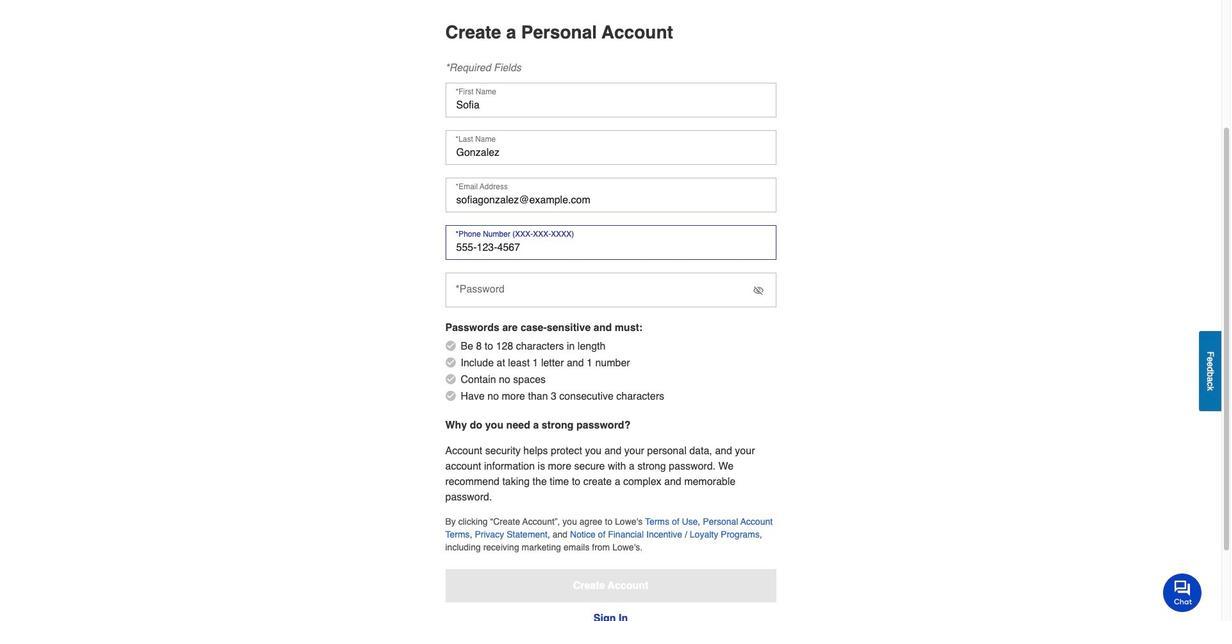 Task type: locate. For each thing, give the bounding box(es) containing it.
chat invite button image
[[1164, 573, 1203, 612]]

Enter Last Name text field
[[446, 130, 777, 165]]

Enter First Name text field
[[446, 83, 777, 118]]



Task type: describe. For each thing, give the bounding box(es) containing it.
show password image
[[754, 286, 764, 296]]

password password field
[[446, 273, 777, 308]]

Email text field
[[446, 178, 777, 213]]

Mobile Phone text field
[[446, 225, 777, 260]]



Task type: vqa. For each thing, say whether or not it's contained in the screenshot.
Email Text Box
yes



